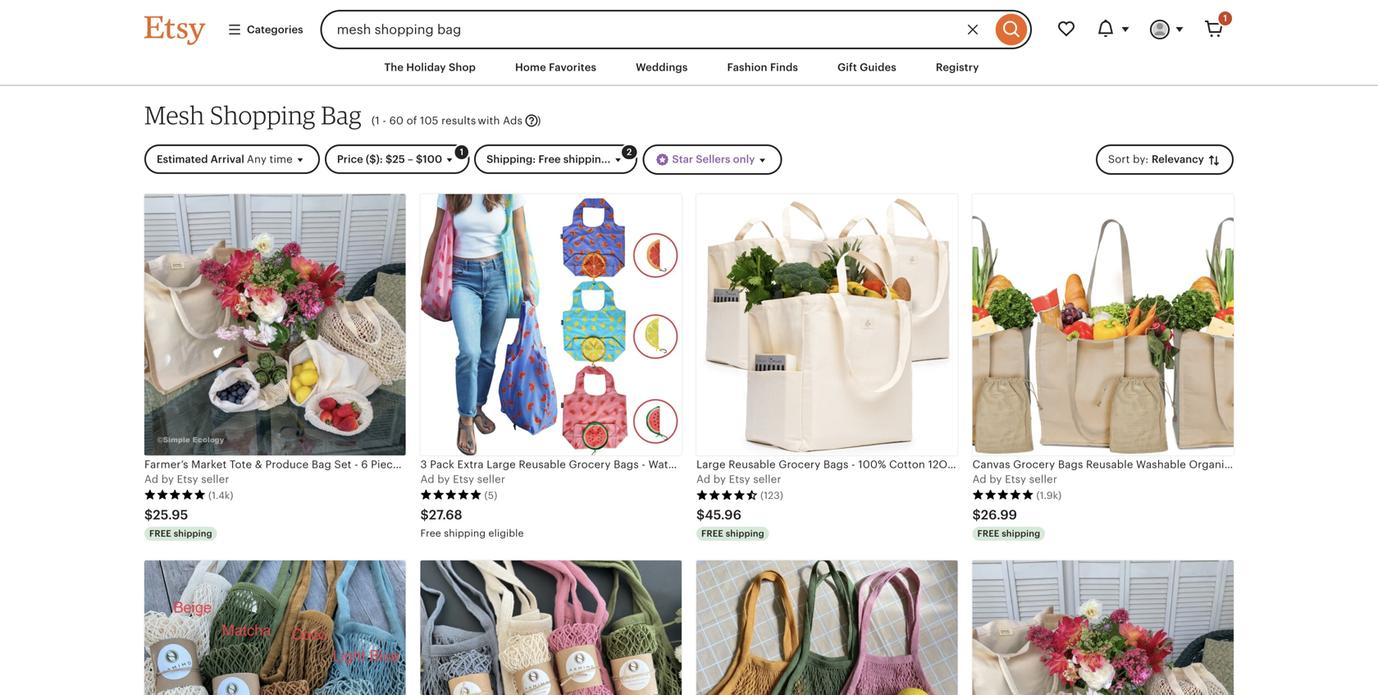 Task type: describe. For each thing, give the bounding box(es) containing it.
1 for 1
[[1224, 13, 1228, 23]]

free for 27.68
[[421, 528, 441, 539]]

none search field inside categories 'banner'
[[321, 10, 1032, 49]]

5 out of 5 stars image for 27.68
[[421, 489, 482, 501]]

y for 27.68
[[444, 473, 450, 486]]

&
[[255, 458, 263, 471]]

seller inside the farmer's market tote & produce bag set - 6 piece shopping kit a d b y etsy seller
[[201, 473, 229, 486]]

1 vertical spatial farmer's market tote & produce bag set - 6 piece shopping kit image
[[973, 560, 1234, 695]]

free for shipping:
[[539, 153, 561, 166]]

eligible
[[489, 528, 524, 539]]

farmer's
[[144, 458, 188, 471]]

weddings
[[636, 61, 688, 73]]

seller for 26.99
[[1030, 473, 1058, 486]]

4 cotton net market bags, reusable mesh produce bag, grocery shopping bag, farmers market tote bag, lightweight market bag, great gift image
[[421, 560, 682, 695]]

free for 26.99
[[978, 529, 1000, 539]]

shipping for 25.95
[[174, 529, 212, 539]]

results
[[442, 115, 476, 127]]

0 vertical spatial bag
[[321, 100, 362, 130]]

finds
[[771, 61, 799, 73]]

$ 45.96 free shipping
[[697, 508, 765, 539]]

$ for 25.95
[[144, 508, 153, 522]]

the holiday shop
[[384, 61, 476, 73]]

b for 27.68
[[438, 473, 445, 486]]

a d b y etsy seller for 45.96
[[697, 473, 782, 486]]

time
[[270, 153, 293, 166]]

categories
[[247, 23, 303, 36]]

favorites
[[549, 61, 597, 73]]

weddings link
[[624, 53, 700, 82]]

d for 26.99
[[980, 473, 987, 486]]

$ 27.68 free shipping eligible
[[421, 508, 524, 539]]

45.96
[[705, 508, 742, 522]]

a d b y etsy seller for 27.68
[[421, 473, 506, 486]]

free for 45.96
[[702, 529, 724, 539]]

gift guides
[[838, 61, 897, 73]]

by:
[[1133, 153, 1149, 166]]

set
[[334, 458, 352, 471]]

4.5 out of 5 stars image
[[697, 489, 758, 501]]

y for 45.96
[[720, 473, 726, 486]]

piece
[[371, 458, 399, 471]]

$ for 27.68
[[421, 508, 429, 522]]

gift
[[838, 61, 858, 73]]

a inside the farmer's market tote & produce bag set - 6 piece shopping kit a d b y etsy seller
[[144, 473, 152, 486]]

$25
[[386, 153, 405, 166]]

$ 25.95 free shipping
[[144, 508, 212, 539]]

d for 45.96
[[704, 473, 711, 486]]

a for 45.96
[[697, 473, 704, 486]]

farmer's market tote & produce bag set - 6 piece shopping kit a d b y etsy seller
[[144, 458, 470, 486]]

kit
[[456, 458, 470, 471]]

estimated arrival any time
[[157, 153, 293, 166]]

(1.9k)
[[1037, 490, 1062, 501]]

3 cotton mesh bag, net bag in green, honeycomb and pink colors, fishnet bag, produce market bag, reusable eco-friendly bag image
[[697, 560, 958, 695]]

shipping for 45.96
[[726, 529, 765, 539]]

shippin...
[[564, 153, 611, 166]]

fashion finds
[[728, 61, 799, 73]]

Search for anything text field
[[321, 10, 992, 49]]

$ for 26.99
[[973, 508, 981, 522]]

fashion
[[728, 61, 768, 73]]

star sellers only
[[672, 153, 755, 166]]

sort
[[1109, 153, 1131, 166]]

1 price ($): $25 – $100
[[337, 147, 464, 166]]

$ for 45.96
[[697, 508, 705, 522]]

60
[[389, 115, 404, 127]]

1 link
[[1195, 10, 1234, 49]]

26.99
[[981, 508, 1018, 522]]



Task type: locate. For each thing, give the bounding box(es) containing it.
any
[[247, 153, 267, 166]]

4 b from the left
[[990, 473, 997, 486]]

large reusable grocery bags - 100% cotton 12oz canvas grocery bags with handles, grocery tote bag, heavy duty, foldable market bag - 3 bags image
[[697, 194, 958, 455]]

3 5 out of 5 stars image from the left
[[973, 489, 1034, 501]]

a up '4.5 out of 5 stars' image
[[697, 473, 704, 486]]

4  foldable lightweight market bag, fishnet reusable cotton tote bags - grocery shopping bag - farmer market mesh produce bag - great gift image
[[144, 560, 406, 695]]

free
[[149, 529, 171, 539], [702, 529, 724, 539], [978, 529, 1000, 539]]

free down 26.99
[[978, 529, 1000, 539]]

$ inside $ 25.95 free shipping
[[144, 508, 153, 522]]

1 horizontal spatial shopping
[[402, 458, 453, 471]]

1 d from the left
[[152, 473, 159, 486]]

1 vertical spatial shopping
[[402, 458, 453, 471]]

2 seller from the left
[[477, 473, 506, 486]]

the holiday shop link
[[372, 53, 488, 82]]

etsy up '4.5 out of 5 stars' image
[[729, 473, 751, 486]]

etsy for 26.99
[[1005, 473, 1027, 486]]

shipping for 26.99
[[1002, 529, 1041, 539]]

bag left the set
[[312, 458, 332, 471]]

2 vertical spatial 1
[[460, 147, 464, 157]]

free inside $ 25.95 free shipping
[[149, 529, 171, 539]]

gift guides link
[[826, 53, 909, 82]]

(
[[372, 115, 375, 127]]

tote
[[230, 458, 252, 471]]

- left 6
[[355, 458, 358, 471]]

b
[[161, 473, 168, 486], [438, 473, 445, 486], [714, 473, 721, 486], [990, 473, 997, 486]]

seller up the (5)
[[477, 473, 506, 486]]

)
[[538, 115, 541, 127]]

3 d from the left
[[704, 473, 711, 486]]

free down '45.96'
[[702, 529, 724, 539]]

price
[[337, 153, 363, 166]]

0 horizontal spatial farmer's market tote & produce bag set - 6 piece shopping kit image
[[144, 194, 406, 455]]

bag
[[321, 100, 362, 130], [312, 458, 332, 471]]

0 horizontal spatial shopping
[[210, 100, 316, 130]]

shop
[[449, 61, 476, 73]]

shipping inside $ 45.96 free shipping
[[726, 529, 765, 539]]

0 horizontal spatial -
[[355, 458, 358, 471]]

bag inside the farmer's market tote & produce bag set - 6 piece shopping kit a d b y etsy seller
[[312, 458, 332, 471]]

free left shippin...
[[539, 153, 561, 166]]

0 vertical spatial -
[[383, 115, 387, 127]]

etsy
[[177, 473, 198, 486], [453, 473, 475, 486], [729, 473, 751, 486], [1005, 473, 1027, 486]]

($):
[[366, 153, 383, 166]]

d
[[152, 473, 159, 486], [428, 473, 435, 486], [704, 473, 711, 486], [980, 473, 987, 486]]

3 etsy from the left
[[729, 473, 751, 486]]

farmer's market tote & produce bag set - 6 piece shopping kit image
[[144, 194, 406, 455], [973, 560, 1234, 695]]

2 a d b y etsy seller from the left
[[697, 473, 782, 486]]

1 etsy from the left
[[177, 473, 198, 486]]

b for 26.99
[[990, 473, 997, 486]]

menu bar containing the holiday shop
[[115, 49, 1264, 86]]

shipping down 25.95
[[174, 529, 212, 539]]

seller for 45.96
[[754, 473, 782, 486]]

menu bar
[[115, 49, 1264, 86]]

sellers
[[696, 153, 731, 166]]

5 out of 5 stars image for 26.99
[[973, 489, 1034, 501]]

relevancy
[[1152, 153, 1205, 166]]

25.95
[[153, 508, 188, 522]]

free
[[539, 153, 561, 166], [421, 528, 441, 539]]

2 horizontal spatial a d b y etsy seller
[[973, 473, 1058, 486]]

a d b y etsy seller down kit
[[421, 473, 506, 486]]

2 $ from the left
[[421, 508, 429, 522]]

the
[[384, 61, 404, 73]]

shipping down 27.68
[[444, 528, 486, 539]]

mesh shopping bag
[[144, 100, 362, 130]]

1 5 out of 5 stars image from the left
[[144, 489, 206, 501]]

y up '4.5 out of 5 stars' image
[[720, 473, 726, 486]]

3 free from the left
[[978, 529, 1000, 539]]

1 inside 1 "link"
[[1224, 13, 1228, 23]]

bag left '('
[[321, 100, 362, 130]]

1 horizontal spatial 1
[[460, 147, 464, 157]]

free down 25.95
[[149, 529, 171, 539]]

2 y from the left
[[444, 473, 450, 486]]

shopping left kit
[[402, 458, 453, 471]]

1 seller from the left
[[201, 473, 229, 486]]

y up 27.68
[[444, 473, 450, 486]]

shopping up any
[[210, 100, 316, 130]]

–
[[408, 153, 414, 166]]

-
[[383, 115, 387, 127], [355, 458, 358, 471]]

2
[[627, 147, 632, 157]]

home favorites link
[[503, 53, 609, 82]]

0 horizontal spatial a d b y etsy seller
[[421, 473, 506, 486]]

seller down market
[[201, 473, 229, 486]]

(1.4k)
[[208, 490, 234, 501]]

3 seller from the left
[[754, 473, 782, 486]]

2 b from the left
[[438, 473, 445, 486]]

a d b y etsy seller up '4.5 out of 5 stars' image
[[697, 473, 782, 486]]

a down farmer's
[[144, 473, 152, 486]]

with
[[478, 115, 500, 127]]

free inside 2 shipping: free shippin...
[[539, 153, 561, 166]]

4 a from the left
[[973, 473, 980, 486]]

5 out of 5 stars image up 26.99
[[973, 489, 1034, 501]]

b for 45.96
[[714, 473, 721, 486]]

guides
[[860, 61, 897, 73]]

4 etsy from the left
[[1005, 473, 1027, 486]]

0 vertical spatial shopping
[[210, 100, 316, 130]]

ads
[[503, 115, 523, 127]]

sort by: relevancy image
[[1207, 153, 1222, 168]]

1 for 1 price ($): $25 – $100
[[460, 147, 464, 157]]

d inside the farmer's market tote & produce bag set - 6 piece shopping kit a d b y etsy seller
[[152, 473, 159, 486]]

3 pack extra large reusable grocery bags - watermelon, lemon, grapefruit designs, reusable shopping bags, foldable tote with zippered pouch image
[[421, 194, 682, 455]]

6
[[361, 458, 368, 471]]

1 horizontal spatial 5 out of 5 stars image
[[421, 489, 482, 501]]

only
[[733, 153, 755, 166]]

a for 26.99
[[973, 473, 980, 486]]

y up 26.99
[[997, 473, 1002, 486]]

1 free from the left
[[149, 529, 171, 539]]

star sellers only button
[[643, 145, 782, 175]]

3 a d b y etsy seller from the left
[[973, 473, 1058, 486]]

a d b y etsy seller for 26.99
[[973, 473, 1058, 486]]

5 out of 5 stars image up 27.68
[[421, 489, 482, 501]]

etsy up 26.99
[[1005, 473, 1027, 486]]

a
[[144, 473, 152, 486], [421, 473, 428, 486], [697, 473, 704, 486], [973, 473, 980, 486]]

(5)
[[485, 490, 498, 501]]

$ inside the $ 27.68 free shipping eligible
[[421, 508, 429, 522]]

etsy inside the farmer's market tote & produce bag set - 6 piece shopping kit a d b y etsy seller
[[177, 473, 198, 486]]

$ inside $ 45.96 free shipping
[[697, 508, 705, 522]]

1 vertical spatial bag
[[312, 458, 332, 471]]

etsy down farmer's
[[177, 473, 198, 486]]

d up 26.99
[[980, 473, 987, 486]]

2 etsy from the left
[[453, 473, 475, 486]]

registry
[[936, 61, 980, 73]]

4 d from the left
[[980, 473, 987, 486]]

1 $ from the left
[[144, 508, 153, 522]]

free down 27.68
[[421, 528, 441, 539]]

3 $ from the left
[[697, 508, 705, 522]]

1 vertical spatial 1
[[375, 115, 380, 127]]

shipping down 26.99
[[1002, 529, 1041, 539]]

0 vertical spatial farmer's market tote & produce bag set - 6 piece shopping kit image
[[144, 194, 406, 455]]

( 1 - 60 of 105 results
[[372, 115, 476, 127]]

1 horizontal spatial free
[[702, 529, 724, 539]]

0 vertical spatial free
[[539, 153, 561, 166]]

b up 26.99
[[990, 473, 997, 486]]

a d b y etsy seller
[[421, 473, 506, 486], [697, 473, 782, 486], [973, 473, 1058, 486]]

0 horizontal spatial free
[[149, 529, 171, 539]]

registry link
[[924, 53, 992, 82]]

shopping
[[210, 100, 316, 130], [402, 458, 453, 471]]

1 b from the left
[[161, 473, 168, 486]]

$ 26.99 free shipping
[[973, 508, 1041, 539]]

etsy for 27.68
[[453, 473, 475, 486]]

y for 26.99
[[997, 473, 1002, 486]]

y inside the farmer's market tote & produce bag set - 6 piece shopping kit a d b y etsy seller
[[168, 473, 174, 486]]

2 shipping: free shippin...
[[487, 147, 632, 166]]

arrival
[[211, 153, 244, 166]]

free inside the $ 27.68 free shipping eligible
[[421, 528, 441, 539]]

4 $ from the left
[[973, 508, 981, 522]]

0 horizontal spatial free
[[421, 528, 441, 539]]

seller up '(123)'
[[754, 473, 782, 486]]

shipping inside $ 26.99 free shipping
[[1002, 529, 1041, 539]]

3 a from the left
[[697, 473, 704, 486]]

estimated
[[157, 153, 208, 166]]

3 b from the left
[[714, 473, 721, 486]]

etsy for 45.96
[[729, 473, 751, 486]]

a up the $ 27.68 free shipping eligible
[[421, 473, 428, 486]]

2 horizontal spatial 5 out of 5 stars image
[[973, 489, 1034, 501]]

fashion finds link
[[715, 53, 811, 82]]

1 vertical spatial free
[[421, 528, 441, 539]]

a up $ 26.99 free shipping at the bottom right
[[973, 473, 980, 486]]

seller for 27.68
[[477, 473, 506, 486]]

0 horizontal spatial 1
[[375, 115, 380, 127]]

free for 25.95
[[149, 529, 171, 539]]

1 horizontal spatial farmer's market tote & produce bag set - 6 piece shopping kit image
[[973, 560, 1234, 695]]

y
[[168, 473, 174, 486], [444, 473, 450, 486], [720, 473, 726, 486], [997, 473, 1002, 486]]

2 a from the left
[[421, 473, 428, 486]]

mesh
[[144, 100, 205, 130]]

1 horizontal spatial -
[[383, 115, 387, 127]]

1 horizontal spatial free
[[539, 153, 561, 166]]

shopping inside the farmer's market tote & produce bag set - 6 piece shopping kit a d b y etsy seller
[[402, 458, 453, 471]]

b down farmer's
[[161, 473, 168, 486]]

1 y from the left
[[168, 473, 174, 486]]

shipping
[[444, 528, 486, 539], [174, 529, 212, 539], [726, 529, 765, 539], [1002, 529, 1041, 539]]

home favorites
[[515, 61, 597, 73]]

1 inside 1 price ($): $25 – $100
[[460, 147, 464, 157]]

d down farmer's
[[152, 473, 159, 486]]

free inside $ 45.96 free shipping
[[702, 529, 724, 539]]

a d b y etsy seller up the "(1.9k)"
[[973, 473, 1058, 486]]

seller up the "(1.9k)"
[[1030, 473, 1058, 486]]

shipping inside the $ 27.68 free shipping eligible
[[444, 528, 486, 539]]

shipping inside $ 25.95 free shipping
[[174, 529, 212, 539]]

2 horizontal spatial 1
[[1224, 13, 1228, 23]]

2 horizontal spatial free
[[978, 529, 1000, 539]]

1 vertical spatial -
[[355, 458, 358, 471]]

d for 27.68
[[428, 473, 435, 486]]

sort by: relevancy
[[1109, 153, 1207, 166]]

2 d from the left
[[428, 473, 435, 486]]

d up '4.5 out of 5 stars' image
[[704, 473, 711, 486]]

2 5 out of 5 stars image from the left
[[421, 489, 482, 501]]

4 y from the left
[[997, 473, 1002, 486]]

produce
[[266, 458, 309, 471]]

$
[[144, 508, 153, 522], [421, 508, 429, 522], [697, 508, 705, 522], [973, 508, 981, 522]]

1 a d b y etsy seller from the left
[[421, 473, 506, 486]]

$ inside $ 26.99 free shipping
[[973, 508, 981, 522]]

0 horizontal spatial 5 out of 5 stars image
[[144, 489, 206, 501]]

seller
[[201, 473, 229, 486], [477, 473, 506, 486], [754, 473, 782, 486], [1030, 473, 1058, 486]]

b up 27.68
[[438, 473, 445, 486]]

b inside the farmer's market tote & produce bag set - 6 piece shopping kit a d b y etsy seller
[[161, 473, 168, 486]]

a for 27.68
[[421, 473, 428, 486]]

5 out of 5 stars image for 25.95
[[144, 489, 206, 501]]

market
[[191, 458, 227, 471]]

- right '('
[[383, 115, 387, 127]]

with ads
[[478, 115, 523, 127]]

free inside $ 26.99 free shipping
[[978, 529, 1000, 539]]

0 vertical spatial 1
[[1224, 13, 1228, 23]]

y down farmer's
[[168, 473, 174, 486]]

shipping:
[[487, 153, 536, 166]]

of
[[407, 115, 417, 127]]

home
[[515, 61, 546, 73]]

canvas grocery bags reusable washable organic cotton shopping bags with handles 3 pack with 3 produce bags image
[[973, 194, 1234, 455]]

star
[[672, 153, 694, 166]]

3 y from the left
[[720, 473, 726, 486]]

(123)
[[761, 490, 784, 501]]

27.68
[[429, 508, 463, 522]]

$100
[[416, 153, 442, 166]]

categories button
[[215, 15, 316, 44]]

2 free from the left
[[702, 529, 724, 539]]

d up 27.68
[[428, 473, 435, 486]]

4 seller from the left
[[1030, 473, 1058, 486]]

shipping for 27.68
[[444, 528, 486, 539]]

1 horizontal spatial a d b y etsy seller
[[697, 473, 782, 486]]

etsy down kit
[[453, 473, 475, 486]]

5 out of 5 stars image
[[144, 489, 206, 501], [421, 489, 482, 501], [973, 489, 1034, 501]]

1 a from the left
[[144, 473, 152, 486]]

1
[[1224, 13, 1228, 23], [375, 115, 380, 127], [460, 147, 464, 157]]

None search field
[[321, 10, 1032, 49]]

shipping down '45.96'
[[726, 529, 765, 539]]

holiday
[[406, 61, 446, 73]]

- inside the farmer's market tote & produce bag set - 6 piece shopping kit a d b y etsy seller
[[355, 458, 358, 471]]

105
[[420, 115, 439, 127]]

categories banner
[[115, 0, 1264, 49]]

5 out of 5 stars image up 25.95
[[144, 489, 206, 501]]

b up '4.5 out of 5 stars' image
[[714, 473, 721, 486]]



Task type: vqa. For each thing, say whether or not it's contained in the screenshot.
- $ 6.88's Item(s)
no



